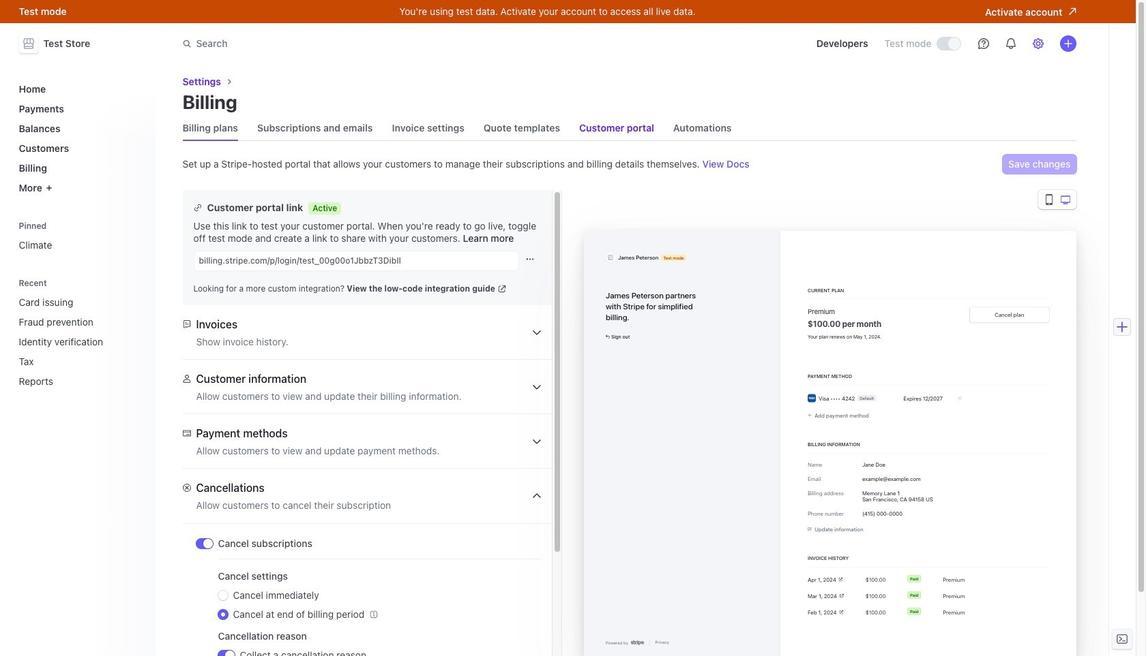 Task type: vqa. For each thing, say whether or not it's contained in the screenshot.
mode
no



Task type: locate. For each thing, give the bounding box(es) containing it.
recent element
[[13, 274, 147, 393], [13, 291, 147, 393]]

svg image
[[526, 255, 534, 264]]

Test mode checkbox
[[937, 38, 960, 50]]

tab list
[[182, 116, 1076, 141]]

None search field
[[174, 31, 559, 56]]

stripe image
[[631, 641, 644, 646]]

clear history image
[[133, 279, 142, 288]]

pinned element
[[13, 217, 147, 257]]

notifications image
[[1005, 38, 1016, 49]]

settings image
[[1032, 38, 1043, 49]]



Task type: describe. For each thing, give the bounding box(es) containing it.
1 recent element from the top
[[13, 274, 147, 393]]

edit pins image
[[133, 222, 142, 230]]

core navigation links element
[[13, 78, 147, 199]]

2 recent element from the top
[[13, 291, 147, 393]]

Search text field
[[174, 31, 559, 56]]

help image
[[978, 38, 989, 49]]



